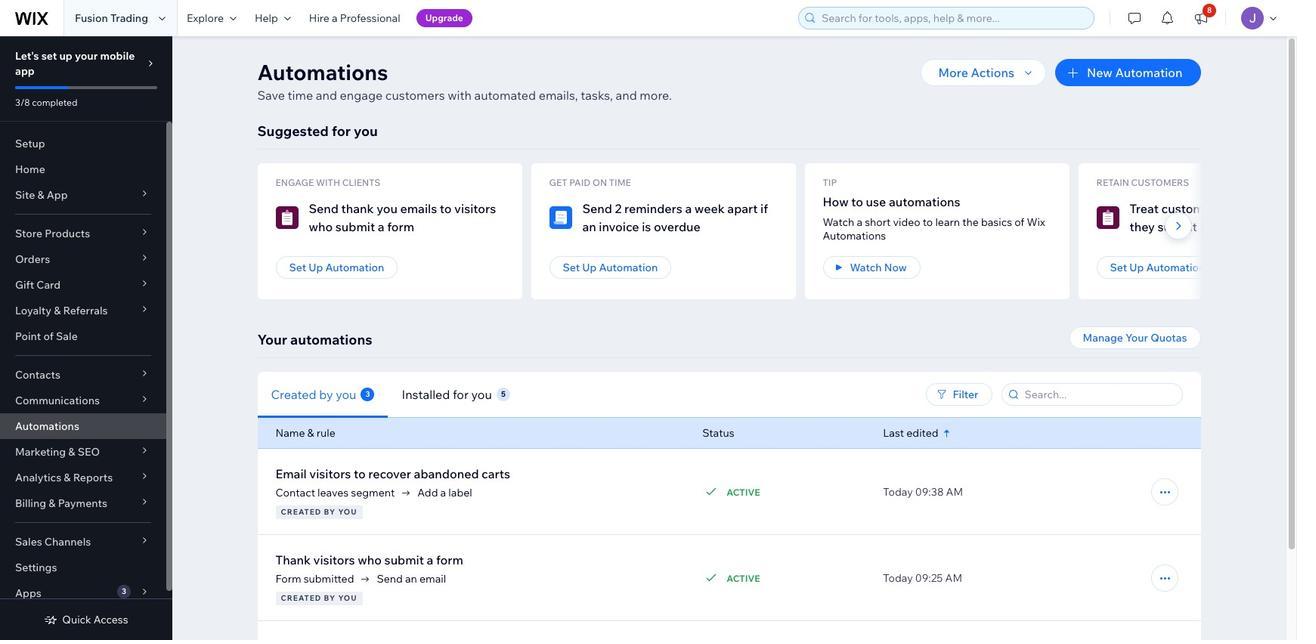 Task type: locate. For each thing, give the bounding box(es) containing it.
fusion trading
[[75, 11, 148, 25]]

customers
[[386, 88, 445, 103], [1162, 201, 1223, 216]]

who up send an email
[[358, 553, 382, 568]]

home
[[15, 163, 45, 176]]

form up 'email'
[[436, 553, 464, 568]]

& for site
[[37, 188, 44, 202]]

0 vertical spatial you
[[338, 508, 357, 517]]

edited
[[907, 427, 939, 440]]

1 horizontal spatial of
[[1015, 216, 1025, 229]]

& inside loyalty & referrals dropdown button
[[54, 304, 61, 318]]

2 horizontal spatial category image
[[1097, 206, 1120, 229]]

1 vertical spatial by
[[324, 594, 336, 604]]

set up automation down invoice at the top left
[[563, 261, 658, 275]]

0 horizontal spatial set up automation button
[[276, 256, 398, 279]]

set up automation for an
[[563, 261, 658, 275]]

a right add
[[441, 486, 446, 500]]

for
[[332, 123, 351, 140], [453, 387, 469, 402]]

an left 'email'
[[405, 573, 417, 586]]

customers inside treat customers to a coupon w
[[1162, 201, 1223, 216]]

customers down customers
[[1162, 201, 1223, 216]]

0 vertical spatial visitors
[[455, 201, 496, 216]]

an
[[583, 219, 597, 234], [405, 573, 417, 586]]

automations inside 'automations save time and engage customers with automated emails, tasks, and more.'
[[258, 59, 388, 85]]

1 set up automation from the left
[[289, 261, 385, 275]]

created down form
[[281, 594, 322, 604]]

& left seo
[[68, 446, 75, 459]]

2 set up automation from the left
[[563, 261, 658, 275]]

up for submit
[[309, 261, 323, 275]]

1 vertical spatial visitors
[[310, 467, 351, 482]]

automation down invoice at the top left
[[599, 261, 658, 275]]

send for an
[[583, 201, 613, 216]]

0 horizontal spatial of
[[43, 330, 54, 343]]

suggested
[[258, 123, 329, 140]]

of left wix
[[1015, 216, 1025, 229]]

send inside send thank you emails to visitors who submit a form
[[309, 201, 339, 216]]

active
[[727, 487, 761, 498], [727, 573, 761, 584]]

by down leaves
[[324, 508, 336, 517]]

settings link
[[0, 555, 166, 581]]

tab list containing created by you
[[258, 372, 736, 418]]

0 vertical spatial form
[[387, 219, 415, 234]]

visitors
[[455, 201, 496, 216], [310, 467, 351, 482], [314, 553, 355, 568]]

2 horizontal spatial set up automation
[[1111, 261, 1206, 275]]

category image down get
[[550, 206, 572, 229]]

1 horizontal spatial automations
[[889, 194, 961, 210]]

automation inside button
[[1116, 65, 1183, 80]]

card
[[37, 278, 61, 292]]

today left 09:38
[[884, 486, 913, 499]]

0 vertical spatial 3
[[366, 389, 370, 399]]

1 vertical spatial created
[[281, 594, 322, 604]]

a inside send 2 reminders a week apart if an invoice is overdue
[[686, 201, 692, 216]]

referrals
[[63, 304, 108, 318]]

0 horizontal spatial up
[[309, 261, 323, 275]]

0 vertical spatial by
[[324, 508, 336, 517]]

automations for automations
[[15, 420, 79, 433]]

0 horizontal spatial for
[[332, 123, 351, 140]]

set for treat customers to a coupon w
[[1111, 261, 1128, 275]]

0 vertical spatial of
[[1015, 216, 1025, 229]]

you
[[338, 508, 357, 517], [338, 594, 357, 604]]

visitors for email visitors to recover abandoned carts
[[310, 467, 351, 482]]

09:25
[[916, 572, 944, 585]]

thank
[[342, 201, 374, 216]]

automations up by
[[291, 331, 373, 349]]

1 vertical spatial of
[[43, 330, 54, 343]]

is
[[642, 219, 651, 234]]

1 category image from the left
[[276, 206, 298, 229]]

1 by from the top
[[324, 508, 336, 517]]

0 vertical spatial automations
[[258, 59, 388, 85]]

get
[[550, 177, 568, 188]]

2 horizontal spatial set
[[1111, 261, 1128, 275]]

1 up from the left
[[309, 261, 323, 275]]

send an email
[[377, 573, 446, 586]]

to for email visitors to recover abandoned carts
[[354, 467, 366, 482]]

you inside send thank you emails to visitors who submit a form
[[377, 201, 398, 216]]

0 vertical spatial automations
[[889, 194, 961, 210]]

1 set from the left
[[289, 261, 306, 275]]

created by you down form submitted
[[281, 594, 357, 604]]

set up automation button
[[276, 256, 398, 279], [550, 256, 672, 279], [1097, 256, 1220, 279]]

& right site
[[37, 188, 44, 202]]

fusion
[[75, 11, 108, 25]]

learn
[[936, 216, 961, 229]]

store products
[[15, 227, 90, 241]]

2 category image from the left
[[550, 206, 572, 229]]

1 active from the top
[[727, 487, 761, 498]]

3 right by
[[366, 389, 370, 399]]

1 your from the left
[[258, 331, 287, 349]]

home link
[[0, 157, 166, 182]]

1 horizontal spatial customers
[[1162, 201, 1223, 216]]

2 created from the top
[[281, 594, 322, 604]]

category image for send thank you emails to visitors who submit a form
[[276, 206, 298, 229]]

category image down retain
[[1097, 206, 1120, 229]]

0 horizontal spatial set
[[289, 261, 306, 275]]

tip how to use automations watch a short video to learn the basics of wix automations
[[823, 177, 1046, 243]]

if
[[761, 201, 769, 216]]

automation down treat customers to a coupon w in the top of the page
[[1147, 261, 1206, 275]]

form down emails
[[387, 219, 415, 234]]

paid
[[570, 177, 591, 188]]

0 vertical spatial an
[[583, 219, 597, 234]]

treat
[[1130, 201, 1160, 216]]

1 vertical spatial created by you
[[281, 594, 357, 604]]

you for who
[[338, 594, 357, 604]]

a left coupon
[[1240, 201, 1246, 216]]

retain
[[1097, 177, 1130, 188]]

by
[[324, 508, 336, 517], [324, 594, 336, 604]]

category image down engage on the left
[[276, 206, 298, 229]]

1 horizontal spatial your
[[1126, 331, 1149, 345]]

manage your quotas button
[[1070, 327, 1202, 349]]

2 by from the top
[[324, 594, 336, 604]]

1 vertical spatial who
[[358, 553, 382, 568]]

and left "more."
[[616, 88, 637, 103]]

tip
[[823, 177, 837, 188]]

1 horizontal spatial up
[[583, 261, 597, 275]]

form
[[276, 573, 301, 586]]

watch left now
[[851, 261, 882, 275]]

1 vertical spatial form
[[436, 553, 464, 568]]

1 created from the top
[[281, 508, 322, 517]]

0 horizontal spatial who
[[309, 219, 333, 234]]

1 horizontal spatial for
[[453, 387, 469, 402]]

marketing & seo
[[15, 446, 100, 459]]

1 horizontal spatial and
[[616, 88, 637, 103]]

billing & payments button
[[0, 491, 166, 517]]

communications button
[[0, 388, 166, 414]]

sales channels button
[[0, 529, 166, 555]]

list containing how to use automations
[[258, 163, 1298, 300]]

1 vertical spatial for
[[453, 387, 469, 402]]

contacts button
[[0, 362, 166, 388]]

0 vertical spatial created
[[281, 508, 322, 517]]

set up automation down "thank"
[[289, 261, 385, 275]]

communications
[[15, 394, 100, 408]]

2 set up automation button from the left
[[550, 256, 672, 279]]

list
[[258, 163, 1298, 300]]

0 horizontal spatial automations
[[15, 420, 79, 433]]

automations save time and engage customers with automated emails, tasks, and more.
[[258, 59, 672, 103]]

to inside send thank you emails to visitors who submit a form
[[440, 201, 452, 216]]

by down the submitted
[[324, 594, 336, 604]]

2 horizontal spatial automations
[[823, 229, 887, 243]]

name & rule
[[276, 427, 336, 440]]

0 horizontal spatial set up automation
[[289, 261, 385, 275]]

& right loyalty
[[54, 304, 61, 318]]

am for thank visitors who submit a form
[[946, 572, 963, 585]]

explore
[[187, 11, 224, 25]]

automation right new
[[1116, 65, 1183, 80]]

to left learn
[[923, 216, 934, 229]]

watch down how
[[823, 216, 855, 229]]

a left short
[[857, 216, 863, 229]]

upgrade button
[[417, 9, 473, 27]]

& left reports
[[64, 471, 71, 485]]

automations up marketing
[[15, 420, 79, 433]]

0 horizontal spatial an
[[405, 573, 417, 586]]

to right emails
[[440, 201, 452, 216]]

today left 09:25
[[884, 572, 913, 585]]

1 vertical spatial watch
[[851, 261, 882, 275]]

2 set from the left
[[563, 261, 580, 275]]

and
[[316, 88, 337, 103], [616, 88, 637, 103]]

0 horizontal spatial and
[[316, 88, 337, 103]]

set up automation button down invoice at the top left
[[550, 256, 672, 279]]

to left use
[[852, 194, 864, 210]]

0 vertical spatial submit
[[336, 219, 375, 234]]

2 horizontal spatial set up automation button
[[1097, 256, 1220, 279]]

0 vertical spatial am
[[947, 486, 964, 499]]

& right "billing"
[[49, 497, 56, 511]]

1 horizontal spatial set
[[563, 261, 580, 275]]

am right 09:38
[[947, 486, 964, 499]]

3 set up automation from the left
[[1111, 261, 1206, 275]]

1 vertical spatial today
[[884, 572, 913, 585]]

2 vertical spatial automations
[[15, 420, 79, 433]]

time
[[288, 88, 313, 103]]

loyalty
[[15, 304, 51, 318]]

& inside site & app popup button
[[37, 188, 44, 202]]

point of sale
[[15, 330, 78, 343]]

add
[[418, 486, 438, 500]]

2 your from the left
[[1126, 331, 1149, 345]]

active for thank visitors who submit a form
[[727, 573, 761, 584]]

set for send 2 reminders a week apart if an invoice is overdue
[[563, 261, 580, 275]]

created
[[271, 387, 317, 402]]

1 horizontal spatial send
[[377, 573, 403, 586]]

1 horizontal spatial form
[[436, 553, 464, 568]]

channels
[[45, 536, 91, 549]]

category image for treat customers to a coupon w
[[1097, 206, 1120, 229]]

1 vertical spatial you
[[338, 594, 357, 604]]

visitors up the submitted
[[314, 553, 355, 568]]

created down contact
[[281, 508, 322, 517]]

you down 'engage'
[[354, 123, 378, 140]]

set up automation button down "thank"
[[276, 256, 398, 279]]

1 vertical spatial 3
[[122, 587, 126, 597]]

1 vertical spatial am
[[946, 572, 963, 585]]

0 vertical spatial for
[[332, 123, 351, 140]]

& inside billing & payments popup button
[[49, 497, 56, 511]]

1 horizontal spatial set up automation
[[563, 261, 658, 275]]

3
[[366, 389, 370, 399], [122, 587, 126, 597]]

0 vertical spatial today
[[884, 486, 913, 499]]

you down contact leaves segment
[[338, 508, 357, 517]]

visitors inside send thank you emails to visitors who submit a form
[[455, 201, 496, 216]]

2 you from the top
[[338, 594, 357, 604]]

visitors for thank visitors who submit a form
[[314, 553, 355, 568]]

1 vertical spatial automations
[[823, 229, 887, 243]]

& left rule
[[308, 427, 314, 440]]

2 today from the top
[[884, 572, 913, 585]]

0 vertical spatial active
[[727, 487, 761, 498]]

who
[[309, 219, 333, 234], [358, 553, 382, 568]]

1 horizontal spatial an
[[583, 219, 597, 234]]

3/8 completed
[[15, 97, 77, 108]]

engage
[[340, 88, 383, 103]]

a left the week
[[686, 201, 692, 216]]

1 horizontal spatial set up automation button
[[550, 256, 672, 279]]

for right installed
[[453, 387, 469, 402]]

who down engage with clients
[[309, 219, 333, 234]]

submit up send an email
[[385, 553, 424, 568]]

set up automation down treat
[[1111, 261, 1206, 275]]

watch inside tip how to use automations watch a short video to learn the basics of wix automations
[[823, 216, 855, 229]]

contacts
[[15, 368, 60, 382]]

0 horizontal spatial customers
[[386, 88, 445, 103]]

0 vertical spatial watch
[[823, 216, 855, 229]]

label
[[449, 486, 473, 500]]

created
[[281, 508, 322, 517], [281, 594, 322, 604]]

& inside the marketing & seo popup button
[[68, 446, 75, 459]]

installed for you
[[402, 387, 492, 402]]

up for an
[[583, 261, 597, 275]]

2 created by you from the top
[[281, 594, 357, 604]]

active for email visitors to recover abandoned carts
[[727, 487, 761, 498]]

invoice
[[599, 219, 640, 234]]

automations up watch now button
[[823, 229, 887, 243]]

today 09:25 am
[[884, 572, 963, 585]]

you right by
[[336, 387, 357, 402]]

3 set from the left
[[1111, 261, 1128, 275]]

sidebar element
[[0, 36, 172, 641]]

0 vertical spatial customers
[[386, 88, 445, 103]]

2 horizontal spatial send
[[583, 201, 613, 216]]

hire
[[309, 11, 330, 25]]

0 horizontal spatial your
[[258, 331, 287, 349]]

site & app
[[15, 188, 68, 202]]

3 category image from the left
[[1097, 206, 1120, 229]]

to up segment
[[354, 467, 366, 482]]

form inside send thank you emails to visitors who submit a form
[[387, 219, 415, 234]]

1 today from the top
[[884, 486, 913, 499]]

1 horizontal spatial category image
[[550, 206, 572, 229]]

customers inside 'automations save time and engage customers with automated emails, tasks, and more.'
[[386, 88, 445, 103]]

setup link
[[0, 131, 166, 157]]

category image
[[276, 206, 298, 229], [550, 206, 572, 229], [1097, 206, 1120, 229]]

& inside analytics & reports dropdown button
[[64, 471, 71, 485]]

to left coupon
[[1225, 201, 1237, 216]]

on
[[593, 177, 607, 188]]

tab list
[[258, 372, 736, 418]]

1 horizontal spatial submit
[[385, 553, 424, 568]]

& for billing
[[49, 497, 56, 511]]

automations up video
[[889, 194, 961, 210]]

manage your quotas
[[1084, 331, 1188, 345]]

set up automation button for an
[[550, 256, 672, 279]]

an left invoice at the top left
[[583, 219, 597, 234]]

1 vertical spatial customers
[[1162, 201, 1223, 216]]

by for thank
[[324, 594, 336, 604]]

am right 09:25
[[946, 572, 963, 585]]

0 horizontal spatial submit
[[336, 219, 375, 234]]

submit
[[336, 219, 375, 234], [385, 553, 424, 568]]

loyalty & referrals
[[15, 304, 108, 318]]

send left 2
[[583, 201, 613, 216]]

short
[[865, 216, 891, 229]]

for down 'engage'
[[332, 123, 351, 140]]

send inside send 2 reminders a week apart if an invoice is overdue
[[583, 201, 613, 216]]

created by you down leaves
[[281, 508, 357, 517]]

send down engage with clients
[[309, 201, 339, 216]]

customers
[[1132, 177, 1190, 188]]

a up 'email'
[[427, 553, 434, 568]]

visitors up leaves
[[310, 467, 351, 482]]

1 set up automation button from the left
[[276, 256, 398, 279]]

quotas
[[1151, 331, 1188, 345]]

set for send thank you emails to visitors who submit a form
[[289, 261, 306, 275]]

set up automation
[[289, 261, 385, 275], [563, 261, 658, 275], [1111, 261, 1206, 275]]

a inside treat customers to a coupon w
[[1240, 201, 1246, 216]]

and right time at the top of page
[[316, 88, 337, 103]]

0 horizontal spatial form
[[387, 219, 415, 234]]

0 horizontal spatial category image
[[276, 206, 298, 229]]

to inside treat customers to a coupon w
[[1225, 201, 1237, 216]]

0 vertical spatial created by you
[[281, 508, 357, 517]]

automations up time at the top of page
[[258, 59, 388, 85]]

2
[[615, 201, 622, 216]]

& for marketing
[[68, 446, 75, 459]]

professional
[[340, 11, 401, 25]]

customers left with
[[386, 88, 445, 103]]

0 horizontal spatial send
[[309, 201, 339, 216]]

3 up access
[[122, 587, 126, 597]]

1 you from the top
[[338, 508, 357, 517]]

automations inside tip how to use automations watch a short video to learn the basics of wix automations
[[889, 194, 961, 210]]

0 vertical spatial who
[[309, 219, 333, 234]]

quick access
[[62, 613, 128, 627]]

automations inside automations link
[[15, 420, 79, 433]]

email visitors to recover abandoned carts
[[276, 467, 511, 482]]

1 horizontal spatial automations
[[258, 59, 388, 85]]

8 button
[[1185, 0, 1219, 36]]

automation for send thank you emails to visitors who submit a form
[[326, 261, 385, 275]]

by for email
[[324, 508, 336, 517]]

1 vertical spatial active
[[727, 573, 761, 584]]

you down the submitted
[[338, 594, 357, 604]]

of inside tip how to use automations watch a short video to learn the basics of wix automations
[[1015, 216, 1025, 229]]

2 up from the left
[[583, 261, 597, 275]]

2 vertical spatial visitors
[[314, 553, 355, 568]]

orders button
[[0, 247, 166, 272]]

0 horizontal spatial automations
[[291, 331, 373, 349]]

automation down "thank"
[[326, 261, 385, 275]]

of left sale
[[43, 330, 54, 343]]

2 active from the top
[[727, 573, 761, 584]]

you left 5 on the bottom left of page
[[472, 387, 492, 402]]

2 horizontal spatial up
[[1130, 261, 1145, 275]]

0 horizontal spatial 3
[[122, 587, 126, 597]]

you right "thank"
[[377, 201, 398, 216]]

2 and from the left
[[616, 88, 637, 103]]

visitors right emails
[[455, 201, 496, 216]]

a down clients
[[378, 219, 385, 234]]

submit down "thank"
[[336, 219, 375, 234]]

an inside send 2 reminders a week apart if an invoice is overdue
[[583, 219, 597, 234]]

1 vertical spatial an
[[405, 573, 417, 586]]

set up automation button down treat
[[1097, 256, 1220, 279]]

your left "quotas"
[[1126, 331, 1149, 345]]

1 created by you from the top
[[281, 508, 357, 517]]

send down thank visitors who submit a form
[[377, 573, 403, 586]]

created for thank
[[281, 594, 322, 604]]

your
[[258, 331, 287, 349], [1126, 331, 1149, 345]]

your up created
[[258, 331, 287, 349]]

today for email visitors to recover abandoned carts
[[884, 486, 913, 499]]



Task type: vqa. For each thing, say whether or not it's contained in the screenshot.
the bottommost submit
yes



Task type: describe. For each thing, give the bounding box(es) containing it.
thank
[[276, 553, 311, 568]]

filter
[[953, 388, 979, 402]]

created by you
[[271, 387, 357, 402]]

overdue
[[654, 219, 701, 234]]

your
[[75, 49, 98, 63]]

you for suggested
[[354, 123, 378, 140]]

1 horizontal spatial 3
[[366, 389, 370, 399]]

today 09:38 am
[[884, 486, 964, 499]]

tasks,
[[581, 88, 613, 103]]

category image for send 2 reminders a week apart if an invoice is overdue
[[550, 206, 572, 229]]

manage
[[1084, 331, 1124, 345]]

help button
[[246, 0, 300, 36]]

send for submit
[[309, 201, 339, 216]]

a right "hire"
[[332, 11, 338, 25]]

today for thank visitors who submit a form
[[884, 572, 913, 585]]

analytics
[[15, 471, 61, 485]]

retain customers
[[1097, 177, 1190, 188]]

1 vertical spatial automations
[[291, 331, 373, 349]]

Search for tools, apps, help & more... field
[[818, 8, 1090, 29]]

site & app button
[[0, 182, 166, 208]]

your inside button
[[1126, 331, 1149, 345]]

you for send
[[377, 201, 398, 216]]

name
[[276, 427, 305, 440]]

abandoned
[[414, 467, 479, 482]]

up
[[59, 49, 72, 63]]

store
[[15, 227, 42, 241]]

point of sale link
[[0, 324, 166, 349]]

1 horizontal spatial who
[[358, 553, 382, 568]]

the
[[963, 216, 979, 229]]

trading
[[110, 11, 148, 25]]

1 and from the left
[[316, 88, 337, 103]]

mobile
[[100, 49, 135, 63]]

basics
[[982, 216, 1013, 229]]

a inside tip how to use automations watch a short video to learn the basics of wix automations
[[857, 216, 863, 229]]

you for to
[[338, 508, 357, 517]]

upgrade
[[426, 12, 464, 23]]

watch inside button
[[851, 261, 882, 275]]

apart
[[728, 201, 758, 216]]

& for analytics
[[64, 471, 71, 485]]

created by you for thank
[[281, 594, 357, 604]]

save
[[258, 88, 285, 103]]

Search... field
[[1021, 384, 1178, 405]]

& for name
[[308, 427, 314, 440]]

3 inside sidebar element
[[122, 587, 126, 597]]

quick
[[62, 613, 91, 627]]

settings
[[15, 561, 57, 575]]

by
[[319, 387, 333, 402]]

3 up from the left
[[1130, 261, 1145, 275]]

leaves
[[318, 486, 349, 500]]

sales channels
[[15, 536, 91, 549]]

thank visitors who submit a form
[[276, 553, 464, 568]]

last edited
[[884, 427, 939, 440]]

3/8
[[15, 97, 30, 108]]

site
[[15, 188, 35, 202]]

new
[[1088, 65, 1113, 80]]

a inside send thank you emails to visitors who submit a form
[[378, 219, 385, 234]]

billing
[[15, 497, 46, 511]]

carts
[[482, 467, 511, 482]]

3 set up automation button from the left
[[1097, 256, 1220, 279]]

get paid on time
[[550, 177, 631, 188]]

your automations
[[258, 331, 373, 349]]

point
[[15, 330, 41, 343]]

marketing
[[15, 446, 66, 459]]

submit inside send thank you emails to visitors who submit a form
[[336, 219, 375, 234]]

created by you for email
[[281, 508, 357, 517]]

gift
[[15, 278, 34, 292]]

1 vertical spatial submit
[[385, 553, 424, 568]]

now
[[885, 261, 908, 275]]

you for installed
[[472, 387, 492, 402]]

installed
[[402, 387, 450, 402]]

set up automation button for submit
[[276, 256, 398, 279]]

let's set up your mobile app
[[15, 49, 135, 78]]

marketing & seo button
[[0, 439, 166, 465]]

for for suggested
[[332, 123, 351, 140]]

wix
[[1028, 216, 1046, 229]]

sale
[[56, 330, 78, 343]]

setup
[[15, 137, 45, 151]]

suggested for you
[[258, 123, 378, 140]]

to for treat customers to a coupon w
[[1225, 201, 1237, 216]]

you for created
[[336, 387, 357, 402]]

segment
[[351, 486, 395, 500]]

last
[[884, 427, 905, 440]]

store products button
[[0, 221, 166, 247]]

payments
[[58, 497, 107, 511]]

watch now
[[851, 261, 908, 275]]

new automation
[[1088, 65, 1183, 80]]

email
[[420, 573, 446, 586]]

automations inside tip how to use automations watch a short video to learn the basics of wix automations
[[823, 229, 887, 243]]

reminders
[[625, 201, 683, 216]]

for for installed
[[453, 387, 469, 402]]

filter button
[[926, 383, 993, 406]]

actions
[[972, 65, 1015, 80]]

time
[[609, 177, 631, 188]]

contact leaves segment
[[276, 486, 395, 500]]

& for loyalty
[[54, 304, 61, 318]]

video
[[894, 216, 921, 229]]

to for tip how to use automations watch a short video to learn the basics of wix automations
[[852, 194, 864, 210]]

analytics & reports button
[[0, 465, 166, 491]]

send thank you emails to visitors who submit a form
[[309, 201, 496, 234]]

automation for send 2 reminders a week apart if an invoice is overdue
[[599, 261, 658, 275]]

w
[[1295, 201, 1298, 216]]

who inside send thank you emails to visitors who submit a form
[[309, 219, 333, 234]]

of inside "link"
[[43, 330, 54, 343]]

set up automation for submit
[[289, 261, 385, 275]]

products
[[45, 227, 90, 241]]

add a label
[[418, 486, 473, 500]]

hire a professional link
[[300, 0, 410, 36]]

with
[[316, 177, 340, 188]]

gift card button
[[0, 272, 166, 298]]

sales
[[15, 536, 42, 549]]

am for email visitors to recover abandoned carts
[[947, 486, 964, 499]]

new automation button
[[1056, 59, 1202, 86]]

created for email
[[281, 508, 322, 517]]

help
[[255, 11, 278, 25]]

automations for automations save time and engage customers with automated emails, tasks, and more.
[[258, 59, 388, 85]]

automation for treat customers to a coupon w
[[1147, 261, 1206, 275]]

emails
[[400, 201, 437, 216]]

week
[[695, 201, 725, 216]]

09:38
[[916, 486, 944, 499]]

more
[[939, 65, 969, 80]]

apps
[[15, 587, 41, 601]]

let's
[[15, 49, 39, 63]]



